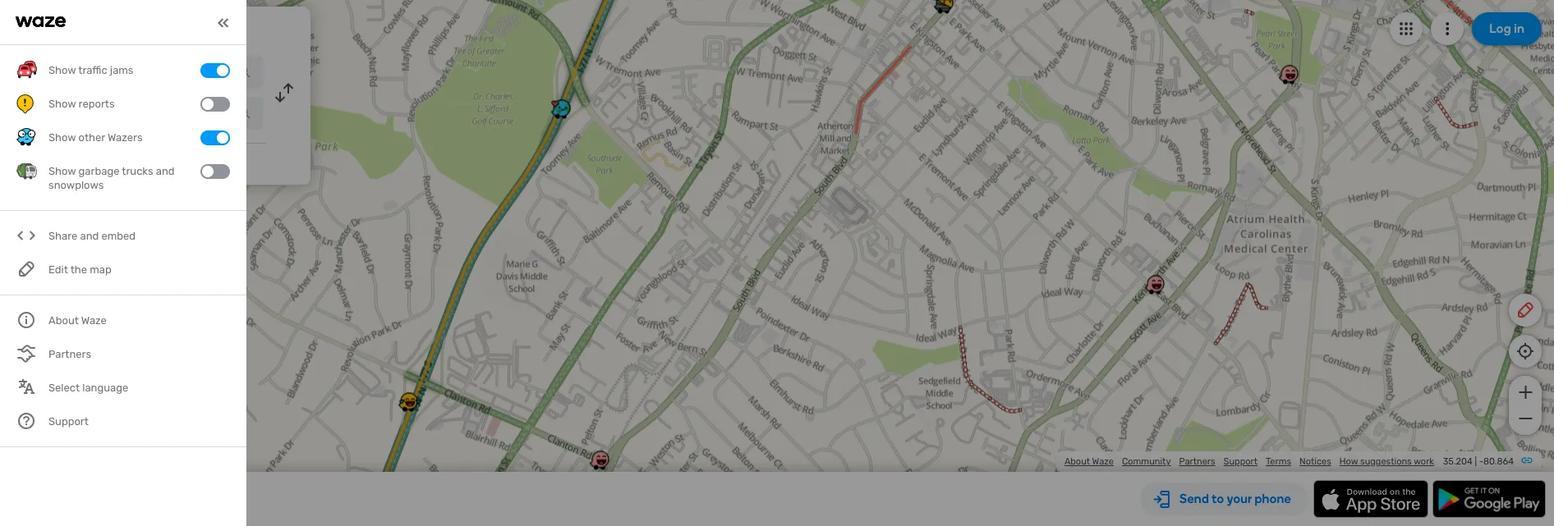 Task type: locate. For each thing, give the bounding box(es) containing it.
code image
[[16, 226, 37, 247]]

current location image
[[23, 62, 43, 82]]

about
[[1065, 457, 1091, 468]]

embed
[[101, 230, 136, 243]]

80.864
[[1484, 457, 1515, 468]]

35.204
[[1444, 457, 1473, 468]]

support
[[1224, 457, 1258, 468]]

now
[[85, 155, 108, 168]]

community link
[[1123, 457, 1172, 468]]

how
[[1340, 457, 1359, 468]]

waze
[[1093, 457, 1114, 468]]

suggestions
[[1361, 457, 1413, 468]]

notices
[[1300, 457, 1332, 468]]

community
[[1123, 457, 1172, 468]]

about waze community partners support terms notices how suggestions work
[[1065, 457, 1435, 468]]

zoom out image
[[1516, 409, 1537, 429]]

how suggestions work link
[[1340, 457, 1435, 468]]

work
[[1415, 457, 1435, 468]]

driving
[[98, 20, 147, 38]]

share
[[48, 230, 77, 243]]

zoom in image
[[1516, 383, 1537, 403]]

notices link
[[1300, 457, 1332, 468]]

share and embed
[[48, 230, 136, 243]]

terms
[[1267, 457, 1292, 468]]

Choose destination text field
[[54, 97, 263, 130]]

directions
[[151, 20, 219, 38]]



Task type: describe. For each thing, give the bounding box(es) containing it.
share and embed link
[[16, 220, 230, 253]]

clock image
[[19, 152, 39, 172]]

partners link
[[1180, 457, 1216, 468]]

leave now
[[51, 155, 108, 168]]

about waze link
[[1065, 457, 1114, 468]]

leave
[[51, 155, 83, 168]]

driving directions
[[98, 20, 219, 38]]

Choose starting point text field
[[54, 56, 263, 89]]

support link
[[1224, 457, 1258, 468]]

pencil image
[[1516, 301, 1536, 321]]

link image
[[1521, 454, 1534, 468]]

-
[[1480, 457, 1484, 468]]

location image
[[23, 104, 43, 123]]

partners
[[1180, 457, 1216, 468]]

terms link
[[1267, 457, 1292, 468]]

|
[[1476, 457, 1478, 468]]

and
[[80, 230, 99, 243]]

35.204 | -80.864
[[1444, 457, 1515, 468]]



Task type: vqa. For each thing, say whether or not it's contained in the screenshot.
the rightmost pm
no



